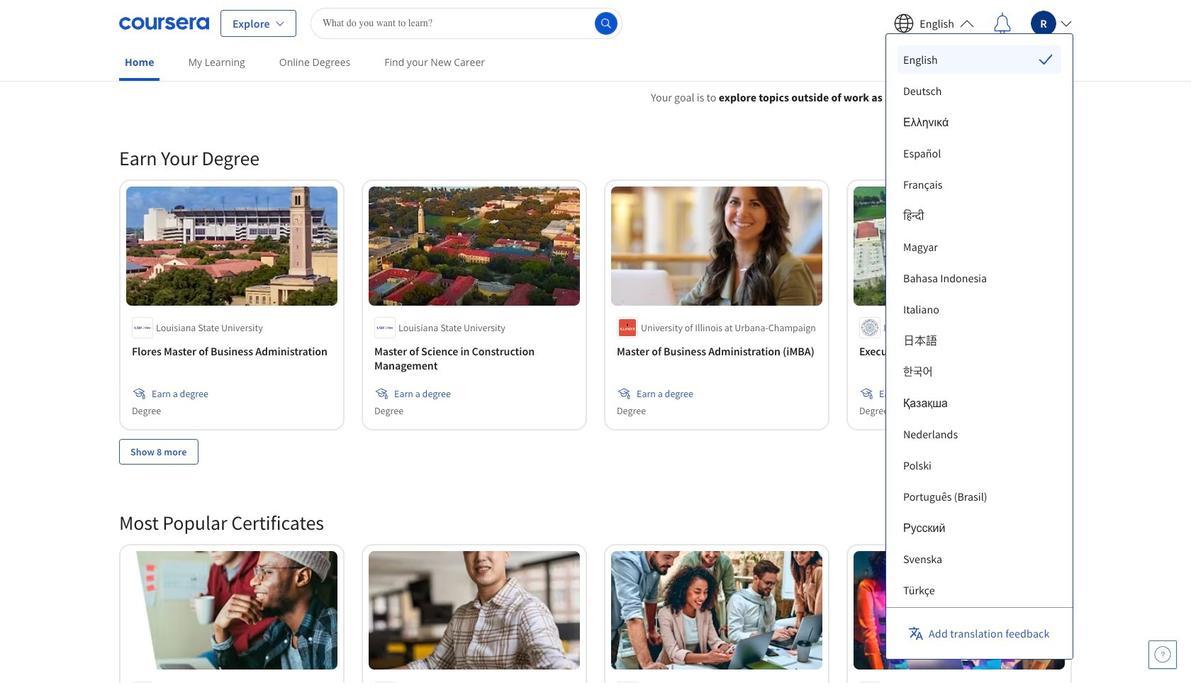 Task type: vqa. For each thing, say whether or not it's contained in the screenshot.
radio item
yes



Task type: locate. For each thing, give the bounding box(es) containing it.
help center image
[[1155, 646, 1172, 663]]

main content
[[0, 72, 1192, 683]]

earn your degree collection element
[[111, 123, 1081, 487]]

most popular certificates collection element
[[111, 487, 1081, 683]]

radio item
[[898, 45, 1062, 74]]

coursera image
[[119, 12, 209, 34]]

None search field
[[311, 7, 623, 39]]

menu
[[898, 45, 1062, 683]]



